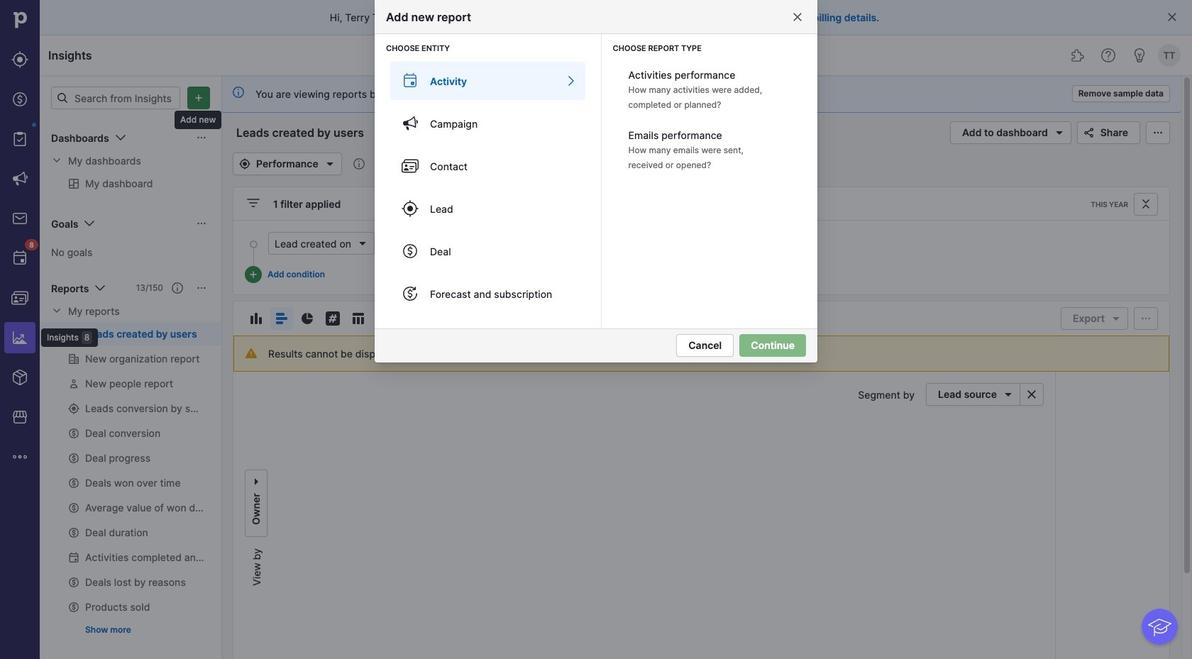 Task type: describe. For each thing, give the bounding box(es) containing it.
info image
[[353, 158, 365, 170]]

Search from Insights text field
[[51, 87, 180, 109]]

contacts image
[[11, 290, 28, 307]]

more image
[[11, 449, 28, 466]]

campaigns image
[[11, 170, 28, 187]]

2 vertical spatial color secondary image
[[1024, 389, 1041, 400]]

color warning image
[[246, 348, 257, 359]]

Leads created by users field
[[233, 124, 390, 142]]

color primary inverted image for color warning image
[[248, 269, 259, 280]]

color primary inverted image for the topmost color secondary icon
[[190, 92, 207, 104]]



Task type: vqa. For each thing, say whether or not it's contained in the screenshot.
Add deal Element
no



Task type: locate. For each thing, give the bounding box(es) containing it.
color info image
[[233, 87, 244, 98]]

MM/DD/YYYY text field
[[649, 232, 780, 255]]

deals image
[[11, 91, 28, 108]]

color active image
[[563, 72, 580, 89]]

1 vertical spatial color primary inverted image
[[248, 269, 259, 280]]

color secondary image
[[51, 155, 62, 166], [51, 305, 62, 317], [1024, 389, 1041, 400]]

color primary image
[[792, 11, 803, 23], [1167, 11, 1178, 23], [1051, 124, 1068, 141], [1150, 127, 1167, 138], [196, 132, 207, 143], [321, 155, 338, 172], [1138, 199, 1155, 210], [402, 200, 419, 217], [81, 215, 98, 232], [196, 218, 207, 229], [402, 243, 419, 260], [92, 280, 109, 297], [172, 283, 183, 294], [196, 283, 207, 294], [248, 310, 265, 327], [273, 310, 290, 327], [1138, 313, 1155, 324], [251, 474, 262, 491]]

MM/DD/YYYY text field
[[502, 232, 633, 255]]

sales inbox image
[[11, 210, 28, 227]]

insights image
[[11, 329, 28, 346]]

menu
[[0, 0, 98, 659]]

0 horizontal spatial color primary inverted image
[[190, 92, 207, 104]]

color undefined image
[[11, 131, 28, 148]]

products image
[[11, 369, 28, 386]]

leads image
[[11, 51, 28, 68]]

0 vertical spatial color primary inverted image
[[190, 92, 207, 104]]

1 vertical spatial color secondary image
[[51, 305, 62, 317]]

Search Pipedrive field
[[468, 41, 724, 70]]

menu item
[[0, 318, 40, 358]]

marketplace image
[[11, 409, 28, 426]]

0 vertical spatial color secondary image
[[51, 155, 62, 166]]

sales assistant image
[[1131, 47, 1148, 64]]

quick help image
[[1100, 47, 1117, 64]]

color primary inverted image
[[190, 92, 207, 104], [248, 269, 259, 280]]

1 horizontal spatial color primary inverted image
[[248, 269, 259, 280]]

knowledge center bot, also known as kc bot is an onboarding assistant that allows you to see the list of onboarding items in one place for quick and easy reference. this improves your in-app experience. image
[[1142, 609, 1178, 645]]

home image
[[9, 9, 31, 31]]

color primary image
[[402, 72, 419, 89], [57, 92, 68, 104], [402, 115, 419, 132], [1081, 127, 1098, 138], [112, 129, 129, 146], [402, 158, 419, 175], [236, 158, 253, 170], [245, 194, 262, 212], [402, 285, 419, 302], [299, 310, 316, 327], [324, 310, 341, 327], [350, 310, 367, 327], [1108, 313, 1125, 324], [1000, 389, 1017, 400]]

color undefined image
[[11, 250, 28, 267]]



